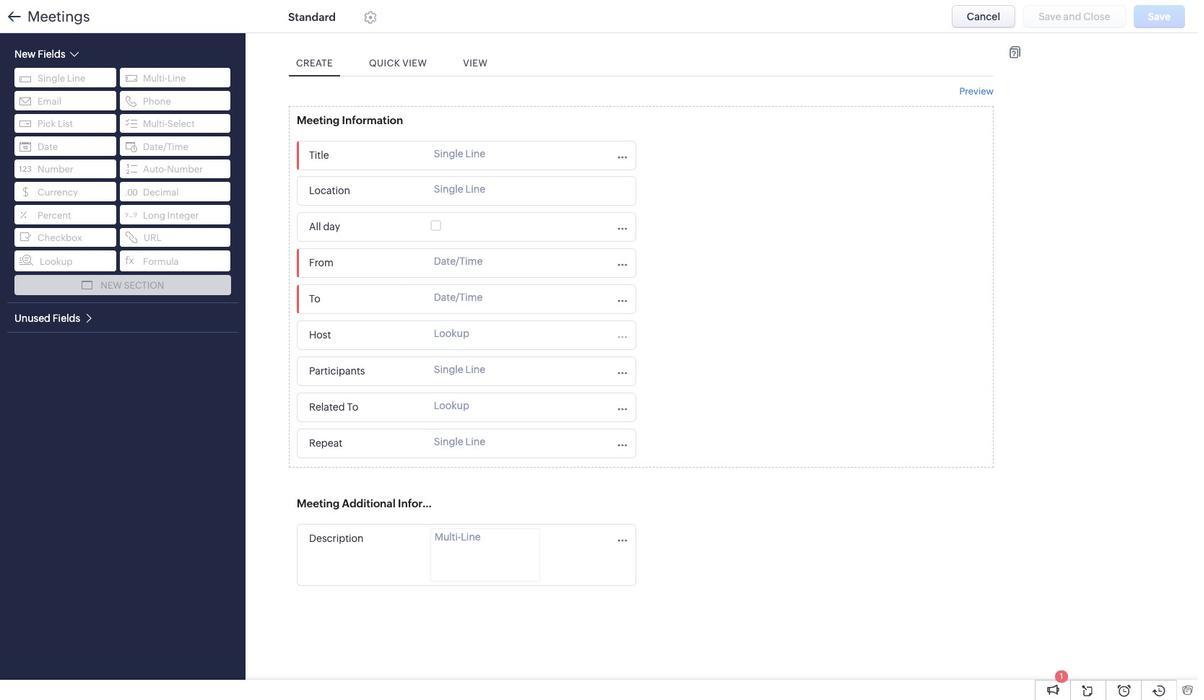 Task type: locate. For each thing, give the bounding box(es) containing it.
view link
[[456, 51, 495, 76]]

1 multi- from the top
[[143, 73, 167, 84]]

number
[[38, 164, 73, 175], [167, 164, 203, 175]]

0 horizontal spatial number
[[38, 164, 73, 175]]

view inside quick view link
[[403, 58, 427, 69]]

single line
[[38, 73, 85, 84]]

create link
[[289, 51, 340, 76]]

fields
[[53, 312, 80, 324]]

2 number from the left
[[167, 164, 203, 175]]

date
[[38, 141, 58, 152]]

multi- up phone
[[143, 73, 167, 84]]

1 line from the left
[[67, 73, 85, 84]]

number down date/time
[[167, 164, 203, 175]]

2 line from the left
[[167, 73, 186, 84]]

line for multi-line
[[167, 73, 186, 84]]

2 view from the left
[[463, 58, 488, 69]]

unused fields
[[14, 312, 80, 324]]

long
[[143, 210, 165, 221]]

line up phone
[[167, 73, 186, 84]]

1 horizontal spatial view
[[463, 58, 488, 69]]

multi- down phone
[[143, 119, 167, 129]]

1 vertical spatial multi-
[[143, 119, 167, 129]]

multi-line
[[143, 73, 186, 84]]

long integer
[[143, 210, 199, 221]]

view
[[403, 58, 427, 69], [463, 58, 488, 69]]

auto-number
[[143, 164, 203, 175]]

pick
[[38, 119, 56, 129]]

unused fields link
[[14, 311, 94, 324]]

1 horizontal spatial line
[[167, 73, 186, 84]]

None button
[[952, 5, 1016, 28]]

list
[[58, 119, 73, 129]]

standard
[[288, 11, 336, 23]]

auto-
[[143, 164, 167, 175]]

integer
[[167, 210, 199, 221]]

1 view from the left
[[403, 58, 427, 69]]

1 horizontal spatial number
[[167, 164, 203, 175]]

0 vertical spatial multi-
[[143, 73, 167, 84]]

number up currency
[[38, 164, 73, 175]]

1 number from the left
[[38, 164, 73, 175]]

select
[[167, 119, 195, 129]]

formula
[[143, 256, 179, 267]]

quick
[[369, 58, 400, 69]]

line right single
[[67, 73, 85, 84]]

0 horizontal spatial line
[[67, 73, 85, 84]]

line
[[67, 73, 85, 84], [167, 73, 186, 84]]

percent
[[38, 210, 71, 221]]

meetings
[[27, 8, 90, 25]]

checkbox
[[38, 233, 82, 243]]

None text field
[[305, 146, 423, 165], [305, 181, 423, 201], [305, 254, 423, 273], [305, 326, 423, 345], [305, 146, 423, 165], [305, 181, 423, 201], [305, 254, 423, 273], [305, 326, 423, 345]]

2 multi- from the top
[[143, 119, 167, 129]]

0 horizontal spatial view
[[403, 58, 427, 69]]

multi-
[[143, 73, 167, 84], [143, 119, 167, 129]]

None text field
[[305, 217, 399, 237], [305, 290, 423, 309], [305, 362, 423, 381], [305, 398, 423, 417], [305, 434, 423, 454], [305, 529, 423, 549], [305, 217, 399, 237], [305, 290, 423, 309], [305, 362, 423, 381], [305, 398, 423, 417], [305, 434, 423, 454], [305, 529, 423, 549]]



Task type: describe. For each thing, give the bounding box(es) containing it.
quick view link
[[362, 51, 434, 76]]

phone
[[143, 96, 171, 107]]

1
[[1060, 672, 1063, 681]]

url
[[144, 233, 161, 243]]

quick view
[[369, 58, 427, 69]]

lookup
[[40, 256, 73, 267]]

single
[[38, 73, 65, 84]]

multi- for select
[[143, 119, 167, 129]]

preview
[[960, 86, 994, 97]]

date/time
[[143, 141, 188, 152]]

email
[[38, 96, 61, 107]]

pick list
[[38, 119, 73, 129]]

multi- for line
[[143, 73, 167, 84]]

currency
[[38, 187, 78, 198]]

decimal
[[143, 187, 179, 198]]

line for single line
[[67, 73, 85, 84]]

multi-select
[[143, 119, 195, 129]]

create
[[296, 58, 333, 69]]

view inside 'view' link
[[463, 58, 488, 69]]

unused
[[14, 312, 51, 324]]



Task type: vqa. For each thing, say whether or not it's contained in the screenshot.
"other modules" field
no



